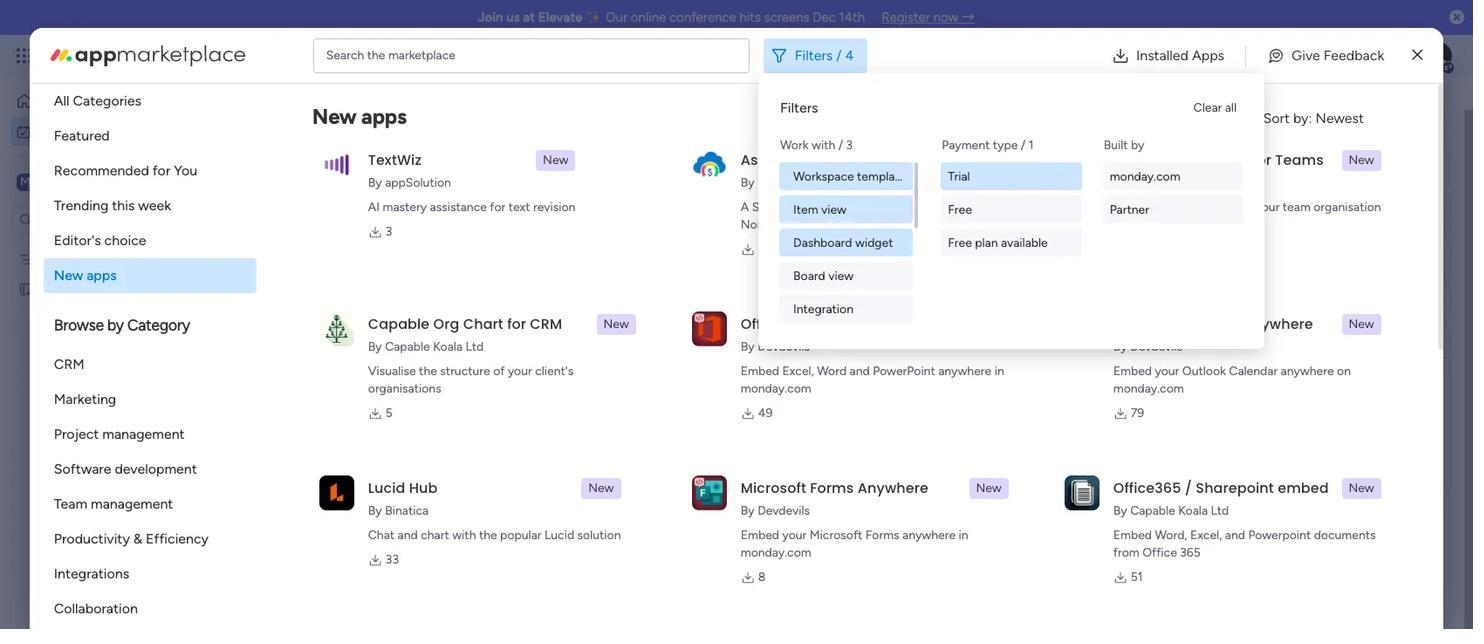 Task type: locate. For each thing, give the bounding box(es) containing it.
mastery
[[383, 200, 427, 215]]

items inside this week / 0 items
[[398, 380, 428, 394]]

search image
[[401, 147, 415, 161]]

organisation
[[1314, 200, 1381, 215]]

join us at elevate ✨ our online conference hits screens dec 14th
[[477, 10, 865, 25]]

the for search
[[367, 48, 385, 62]]

the
[[367, 48, 385, 62], [1179, 125, 1197, 140], [419, 364, 437, 379], [479, 528, 497, 543]]

1 horizontal spatial work
[[141, 45, 172, 65]]

excel,
[[782, 364, 814, 379], [1190, 528, 1222, 543]]

new for lucid hub
[[588, 481, 614, 496]]

productivity & efficiency
[[54, 531, 208, 547]]

group
[[961, 217, 996, 232], [934, 255, 966, 268]]

new for capable org chart for teams
[[1349, 153, 1374, 168]]

embed inside embed your outlook calendar anywhere on monday.com
[[1113, 364, 1152, 379]]

my down see plans button
[[262, 101, 302, 141]]

first inside heading
[[1148, 407, 1172, 422]]

see plans
[[305, 48, 358, 63]]

0 vertical spatial office
[[741, 314, 782, 334]]

main content containing overdue /
[[231, 42, 1473, 629]]

ltd for crm
[[466, 339, 484, 354]]

we
[[1307, 374, 1323, 389]]

free inside free plan available 'button'
[[948, 235, 972, 250]]

0 vertical spatial free
[[948, 202, 972, 217]]

online
[[631, 10, 666, 25]]

the inside main content
[[1179, 125, 1197, 140]]

& inside visualise & communicate your team organisation structure
[[1164, 200, 1172, 215]]

embed up 79
[[1113, 364, 1152, 379]]

0 vertical spatial chart
[[1208, 150, 1249, 170]]

by for lucid hub
[[368, 504, 382, 518]]

your down priority column
[[1155, 364, 1179, 379]]

0 horizontal spatial structure
[[440, 364, 490, 379]]

1 right type at the right top of the page
[[1029, 138, 1034, 153]]

1 vertical spatial free
[[948, 235, 972, 250]]

integrations
[[54, 566, 129, 582]]

1 vertical spatial microsoft
[[810, 528, 863, 543]]

2 vertical spatial koala
[[1178, 504, 1208, 518]]

0 vertical spatial 1
[[1029, 138, 1034, 153]]

org down boards,
[[1179, 150, 1205, 170]]

main content
[[231, 42, 1473, 629]]

1 vertical spatial apps
[[87, 267, 117, 284]]

for down columns
[[1252, 150, 1272, 170]]

the for choose
[[1179, 125, 1197, 140]]

new apps
[[312, 104, 407, 129], [54, 267, 117, 284]]

365
[[786, 314, 812, 334], [1180, 545, 1201, 560]]

app logo image for asset management
[[692, 147, 727, 182]]

filters for filters / 4
[[795, 47, 833, 63]]

anywhere inside embed your outlook calendar anywhere on monday.com
[[1281, 364, 1334, 379]]

first left 12
[[730, 254, 753, 269]]

new apps down board
[[54, 267, 117, 284]]

chart
[[421, 528, 449, 543]]

lucid up by binatica
[[368, 478, 405, 498]]

work right monday
[[141, 45, 172, 65]]

1 vertical spatial org
[[433, 314, 459, 334]]

1 horizontal spatial 1
[[1029, 138, 1034, 153]]

give feedback button
[[1253, 38, 1398, 73]]

0 horizontal spatial office
[[741, 314, 782, 334]]

feedback
[[1324, 47, 1384, 63]]

by for asset management
[[741, 175, 755, 190]]

0 vertical spatial people
[[1144, 161, 1181, 176]]

view down dashboard widget at the right of page
[[828, 268, 854, 283]]

all
[[1225, 100, 1237, 115]]

structure inside visualise the structure of your client's organisations
[[440, 364, 490, 379]]

0 vertical spatial excel,
[[782, 364, 814, 379]]

by right browse
[[107, 316, 124, 335]]

inc.
[[831, 175, 851, 190]]

and right assets
[[974, 200, 994, 215]]

org up visualise the structure of your client's organisations
[[433, 314, 459, 334]]

monday.com inside embed excel, word and powerpoint anywhere in monday.com
[[741, 381, 811, 396]]

excel, left word
[[782, 364, 814, 379]]

for left text
[[490, 200, 506, 215]]

0 right later
[[350, 505, 357, 520]]

1 vertical spatial 3
[[386, 224, 392, 239]]

board inside button
[[793, 268, 825, 283]]

by for capable org chart for crm
[[368, 339, 382, 354]]

monday.com up partner
[[1110, 169, 1180, 184]]

home
[[40, 93, 73, 108]]

0 vertical spatial view
[[821, 202, 847, 217]]

free button
[[941, 195, 1082, 223]]

by for textwiz
[[368, 175, 382, 190]]

by devdevils up the which
[[1113, 339, 1183, 354]]

office left integration
[[741, 314, 782, 334]]

anywhere for outlook calendar anywhere
[[1281, 364, 1334, 379]]

0 inside today / 0 items
[[360, 317, 368, 332]]

0 vertical spatial filters
[[795, 47, 833, 63]]

my for my work
[[38, 123, 55, 138]]

0 vertical spatial first board
[[730, 254, 789, 269]]

1 horizontal spatial new apps
[[312, 104, 407, 129]]

0 vertical spatial &
[[1164, 200, 1172, 215]]

new for asset management
[[976, 153, 1002, 168]]

/ right office365
[[1185, 478, 1192, 498]]

and right word
[[850, 364, 870, 379]]

0 vertical spatial visualise
[[1113, 200, 1161, 215]]

1 vertical spatial by
[[107, 316, 124, 335]]

search everything image
[[1325, 47, 1342, 65]]

0 for later /
[[350, 505, 357, 520]]

1 vertical spatial physical
[[769, 217, 813, 232]]

free up group title
[[948, 235, 972, 250]]

visualise up the organisations
[[368, 364, 416, 379]]

capable for capable org chart for teams
[[1130, 175, 1175, 190]]

today / 0 items
[[294, 312, 401, 333]]

people left boards
[[1091, 217, 1128, 232]]

give feedback
[[1292, 47, 1384, 63]]

and up teams
[[1292, 125, 1312, 140]]

0 vertical spatial lucid
[[368, 478, 405, 498]]

embed up from
[[1113, 528, 1152, 543]]

my down "home"
[[38, 123, 55, 138]]

0 vertical spatial by devdevils
[[1113, 339, 1183, 354]]

by for office365 / sharepoint embed
[[1113, 504, 1127, 518]]

1 horizontal spatial org
[[1179, 150, 1205, 170]]

people down choose
[[1144, 161, 1181, 176]]

app logo image for lucid hub
[[319, 475, 354, 510]]

search the marketplace
[[326, 48, 456, 62]]

free inside free button
[[948, 202, 972, 217]]

office
[[741, 314, 782, 334], [1143, 545, 1177, 560]]

new for textwiz
[[543, 153, 568, 168]]

without a date /
[[294, 563, 428, 585]]

week inside main content
[[330, 374, 371, 396]]

1 horizontal spatial chart
[[1208, 150, 1249, 170]]

board down board
[[68, 281, 100, 296]]

0 horizontal spatial people
[[1091, 217, 1128, 232]]

0 vertical spatial microsoft
[[741, 478, 806, 498]]

items down capable org chart for crm
[[398, 380, 428, 394]]

0 vertical spatial org
[[1179, 150, 1205, 170]]

1 vertical spatial column
[[1223, 374, 1265, 389]]

devdevils
[[758, 339, 810, 354], [1130, 339, 1183, 354], [758, 504, 810, 518]]

calendar inside embed your outlook calendar anywhere on monday.com
[[1229, 364, 1278, 379]]

this
[[294, 374, 326, 396]]

by capable koala ltd for office365 / sharepoint embed
[[1113, 504, 1229, 518]]

a smarter way to manage physical assets and non-physical assets.
[[741, 200, 994, 232]]

1 horizontal spatial structure
[[1113, 217, 1163, 232]]

template
[[857, 169, 906, 184]]

anywhere for office 365 anywhere by devdevils
[[816, 314, 887, 334]]

customize
[[1151, 88, 1225, 108]]

column left should
[[1223, 374, 1265, 389]]

1 vertical spatial by devdevils
[[741, 504, 810, 518]]

devdevils down microsoft forms anywhere
[[758, 504, 810, 518]]

1 vertical spatial view
[[828, 268, 854, 283]]

ltd down capable org chart for teams on the right top
[[1211, 175, 1229, 190]]

0 vertical spatial physical
[[887, 200, 931, 215]]

by for capable org chart for teams
[[1113, 175, 1127, 190]]

outlook down priority column
[[1182, 364, 1226, 379]]

priori
[[1447, 217, 1473, 232]]

1 vertical spatial structure
[[440, 364, 490, 379]]

anywhere inside embed your microsoft forms anywhere in monday.com
[[902, 528, 956, 543]]

and
[[1292, 125, 1312, 140], [974, 200, 994, 215], [850, 364, 870, 379], [398, 528, 418, 543], [1225, 528, 1245, 543]]

powerpoint
[[1248, 528, 1311, 543]]

forms inside embed your microsoft forms anywhere in monday.com
[[866, 528, 899, 543]]

work for monday
[[141, 45, 172, 65]]

microsoft down 49
[[741, 478, 806, 498]]

0 horizontal spatial 1
[[378, 223, 383, 237]]

first board down non-
[[730, 254, 789, 269]]

0 horizontal spatial chart
[[463, 314, 503, 334]]

new for office365 / sharepoint embed
[[1349, 481, 1374, 496]]

0 horizontal spatial excel,
[[782, 364, 814, 379]]

my work button
[[10, 117, 188, 145]]

None search field
[[257, 140, 422, 168]]

free for free plan available
[[948, 235, 972, 250]]

items up this week / 0 items on the bottom of the page
[[371, 317, 401, 332]]

calendar up embed your outlook calendar anywhere on monday.com
[[1172, 314, 1239, 334]]

3 up workspace template
[[846, 138, 853, 153]]

project
[[54, 426, 99, 442]]

1 vertical spatial work
[[58, 123, 85, 138]]

installed apps button
[[1098, 38, 1238, 73]]

list box containing my board
[[0, 241, 223, 539]]

anywhere for microsoft forms anywhere
[[858, 478, 928, 498]]

ltd
[[1211, 175, 1229, 190], [466, 339, 484, 354], [1211, 504, 1229, 518]]

/ right later
[[337, 500, 345, 522]]

1 free from the top
[[948, 202, 972, 217]]

work for my
[[58, 123, 85, 138]]

of
[[493, 364, 505, 379]]

column up embed your outlook calendar anywhere on monday.com
[[1186, 334, 1229, 349]]

without
[[294, 563, 356, 585]]

1 vertical spatial first board
[[41, 281, 100, 296]]

work
[[141, 45, 172, 65], [58, 123, 85, 138]]

apps
[[1192, 47, 1224, 63]]

0 vertical spatial structure
[[1113, 217, 1163, 232]]

anywhere up should
[[1242, 314, 1313, 334]]

1 vertical spatial week
[[330, 374, 371, 396]]

to right like
[[1410, 125, 1421, 140]]

koala
[[1178, 175, 1208, 190], [433, 339, 463, 354], [1178, 504, 1208, 518]]

1 horizontal spatial by
[[1131, 138, 1145, 153]]

0 horizontal spatial &
[[133, 531, 142, 547]]

0 vertical spatial outlook
[[1113, 314, 1168, 334]]

built
[[1104, 138, 1128, 153]]

0 horizontal spatial physical
[[769, 217, 813, 232]]

embed inside embed excel, word and powerpoint anywhere in monday.com
[[741, 364, 779, 379]]

register now →
[[882, 10, 975, 25]]

dashboard widget button
[[779, 229, 913, 257]]

2 vertical spatial first board
[[1148, 407, 1207, 422]]

board inside heading
[[1175, 407, 1207, 422]]

1 horizontal spatial apps
[[361, 104, 407, 129]]

/ inside "dropdown button"
[[836, 47, 842, 63]]

apps up search icon at the top
[[361, 104, 407, 129]]

newest
[[1316, 110, 1364, 127]]

1 vertical spatial with
[[452, 528, 476, 543]]

0 horizontal spatial first board
[[41, 281, 100, 296]]

chart for teams
[[1208, 150, 1249, 170]]

and inside a smarter way to manage physical assets and non-physical assets.
[[974, 200, 994, 215]]

option
[[0, 243, 223, 247]]

microsoft inside embed your microsoft forms anywhere in monday.com
[[810, 528, 863, 543]]

dashboard
[[793, 235, 852, 250]]

forms
[[810, 478, 854, 498], [866, 528, 899, 543]]

with right chart
[[452, 528, 476, 543]]

2 horizontal spatial 0
[[387, 380, 395, 394]]

1 vertical spatial ltd
[[466, 339, 484, 354]]

0 for today /
[[360, 317, 368, 332]]

invite members image
[[1244, 47, 1261, 65]]

partner
[[1110, 202, 1149, 217]]

board
[[61, 252, 93, 267]]

1 vertical spatial group
[[934, 255, 966, 268]]

by:
[[1293, 110, 1312, 127]]

manage
[[840, 200, 884, 215]]

workspace selection element
[[17, 171, 146, 194]]

with
[[812, 138, 835, 153], [452, 528, 476, 543]]

you
[[174, 162, 197, 179]]

koala down capable org chart for crm
[[433, 339, 463, 354]]

0 inside this week / 0 items
[[387, 380, 395, 394]]

0 inside later / 0 items
[[350, 505, 357, 520]]

0 vertical spatial week
[[138, 197, 171, 214]]

0 horizontal spatial by devdevils
[[741, 504, 810, 518]]

workspace template
[[793, 169, 906, 184]]

embed for outlook calendar anywhere
[[1113, 364, 1152, 379]]

group up plan
[[961, 217, 996, 232]]

shareable board image
[[18, 281, 35, 297]]

work up sort
[[1252, 88, 1288, 108]]

2 vertical spatial management
[[91, 496, 173, 512]]

view inside button
[[821, 202, 847, 217]]

item
[[793, 202, 818, 217]]

by capable koala ltd for capable org chart for teams
[[1113, 175, 1229, 190]]

filters left 4
[[795, 47, 833, 63]]

0 horizontal spatial by
[[107, 316, 124, 335]]

view inside button
[[828, 268, 854, 283]]

calendar down the outlook calendar anywhere
[[1229, 364, 1278, 379]]

ai
[[368, 200, 380, 215]]

microsoft down microsoft forms anywhere
[[810, 528, 863, 543]]

new for capable org chart for crm
[[603, 317, 629, 332]]

list box
[[0, 241, 223, 539]]

first board for first board link
[[730, 254, 789, 269]]

0 vertical spatial forms
[[810, 478, 854, 498]]

1 horizontal spatial 3
[[846, 138, 853, 153]]

0 horizontal spatial apps
[[87, 267, 117, 284]]

1 horizontal spatial &
[[1164, 200, 1172, 215]]

monday.com inside embed your microsoft forms anywhere in monday.com
[[741, 545, 811, 560]]

1 vertical spatial filters
[[780, 99, 818, 116]]

0 right today
[[360, 317, 368, 332]]

forms down microsoft forms anywhere
[[866, 528, 899, 543]]

work right asset
[[780, 138, 809, 153]]

first right 79
[[1148, 407, 1172, 422]]

first board down my board
[[41, 281, 100, 296]]

by for built
[[1131, 138, 1145, 153]]

1 vertical spatial new apps
[[54, 267, 117, 284]]

ltd down office365 / sharepoint embed
[[1211, 504, 1229, 518]]

and left the powerpoint
[[1225, 528, 1245, 543]]

crm up marketing on the left bottom
[[54, 356, 85, 373]]

0 horizontal spatial forms
[[810, 478, 854, 498]]

visualise inside visualise the structure of your client's organisations
[[368, 364, 416, 379]]

to up assets.
[[825, 200, 837, 215]]

app logo image for microsoft forms anywhere
[[692, 475, 727, 510]]

revision
[[533, 200, 575, 215]]

first board down the which
[[1148, 407, 1207, 422]]

filters up work with / 3
[[780, 99, 818, 116]]

apps marketplace image
[[50, 45, 245, 66]]

1 horizontal spatial week
[[330, 374, 371, 396]]

0 vertical spatial column
[[1186, 334, 1229, 349]]

dashboard widget
[[793, 235, 893, 250]]

1 horizontal spatial in
[[995, 364, 1004, 379]]

from
[[1113, 545, 1140, 560]]

14th
[[839, 10, 865, 25]]

first board
[[730, 254, 789, 269], [41, 281, 100, 296], [1148, 407, 1207, 422]]

by capable koala ltd up word,
[[1113, 504, 1229, 518]]

structure left of
[[440, 364, 490, 379]]

your inside embed your outlook calendar anywhere on monday.com
[[1155, 364, 1179, 379]]

organisations
[[368, 381, 441, 396]]

physical down 'item'
[[769, 217, 813, 232]]

1 vertical spatial priority
[[1182, 374, 1220, 389]]

filters for filters
[[780, 99, 818, 116]]

anywhere down board view button
[[816, 314, 887, 334]]

/ right this
[[375, 374, 383, 396]]

3 down 'mastery'
[[386, 224, 392, 239]]

conference
[[669, 10, 736, 25]]

your right of
[[508, 364, 532, 379]]

the down clear
[[1179, 125, 1197, 140]]

by
[[368, 175, 382, 190], [741, 175, 755, 190], [1113, 175, 1127, 190], [368, 339, 382, 354], [741, 339, 755, 354], [1113, 339, 1127, 354], [368, 504, 382, 518], [741, 504, 755, 518], [1113, 504, 1127, 518]]

monday.com inside embed your outlook calendar anywhere on monday.com
[[1113, 381, 1184, 396]]

first board inside group
[[1148, 407, 1207, 422]]

first for first board group
[[1148, 407, 1172, 422]]

filters
[[795, 47, 833, 63], [780, 99, 818, 116]]

hits
[[740, 10, 761, 25]]

your left team
[[1255, 200, 1280, 215]]

development
[[115, 461, 197, 477]]

embed up 8
[[741, 528, 779, 543]]

1 horizontal spatial 0
[[360, 317, 368, 332]]

embed inside embed your microsoft forms anywhere in monday.com
[[741, 528, 779, 543]]

the inside visualise the structure of your client's organisations
[[419, 364, 437, 379]]

app logo image
[[319, 147, 354, 182], [692, 147, 727, 182], [1065, 147, 1099, 182], [319, 311, 354, 346], [692, 311, 727, 346], [319, 475, 354, 510], [692, 475, 727, 510], [1065, 475, 1099, 510]]

0 vertical spatial crm
[[530, 314, 562, 334]]

the up the organisations
[[419, 364, 437, 379]]

embed inside "embed word, excel, and powerpoint documents from office 365"
[[1113, 528, 1152, 543]]

1 horizontal spatial by devdevils
[[1113, 339, 1183, 354]]

koala up 'communicate'
[[1178, 175, 1208, 190]]

anywhere inside office 365 anywhere by devdevils
[[816, 314, 887, 334]]

0 vertical spatial group
[[961, 217, 996, 232]]

app logo image for capable org chart for crm
[[319, 311, 354, 346]]

0 horizontal spatial org
[[433, 314, 459, 334]]

structure down partner
[[1113, 217, 1163, 232]]

1 vertical spatial koala
[[433, 339, 463, 354]]

devdevils down integration
[[758, 339, 810, 354]]

column
[[1186, 334, 1229, 349], [1223, 374, 1265, 389]]

by right built
[[1131, 138, 1145, 153]]

by capable koala ltd up the partner button at the top of the page
[[1113, 175, 1229, 190]]

devdevils up the which
[[1130, 339, 1183, 354]]

visualise & communicate your team organisation structure
[[1113, 200, 1381, 232]]

0 horizontal spatial week
[[138, 197, 171, 214]]

0 vertical spatial ltd
[[1211, 175, 1229, 190]]

1 vertical spatial 0
[[387, 380, 395, 394]]

/ down ai
[[366, 217, 374, 239]]

monday.com up 79
[[1113, 381, 1184, 396]]

0 vertical spatial priority
[[1144, 334, 1183, 349]]

1 vertical spatial forms
[[866, 528, 899, 543]]

1 vertical spatial chart
[[463, 314, 503, 334]]

done
[[489, 146, 517, 161]]

appsolution
[[385, 175, 451, 190]]

work inside "button"
[[58, 123, 85, 138]]

1 inside overdue / 1 item
[[378, 223, 383, 237]]

1 left item
[[378, 223, 383, 237]]

2 free from the top
[[948, 235, 972, 250]]

visualise inside visualise & communicate your team organisation structure
[[1113, 200, 1161, 215]]

embed for microsoft forms anywhere
[[741, 528, 779, 543]]

crm up client's
[[530, 314, 562, 334]]

0 vertical spatial by
[[1131, 138, 1145, 153]]

0 vertical spatial 365
[[786, 314, 812, 334]]

→
[[962, 10, 975, 25]]

for up visualise the structure of your client's organisations
[[507, 314, 526, 334]]

visualise down monday.com button
[[1113, 200, 1161, 215]]

1 vertical spatial people
[[1091, 217, 1128, 232]]

anywhere for microsoft forms anywhere
[[902, 528, 956, 543]]

capable for capable org chart for crm
[[385, 339, 430, 354]]

my left board
[[41, 252, 58, 267]]

group left the "title" at the top right of the page
[[934, 255, 966, 268]]

forms up embed your microsoft forms anywhere in monday.com
[[810, 478, 854, 498]]

inbox image
[[1205, 47, 1223, 65]]

org for capable org chart for teams
[[1179, 150, 1205, 170]]

item view
[[793, 202, 847, 217]]

filters inside "dropdown button"
[[795, 47, 833, 63]]

select product image
[[16, 47, 33, 65]]

0 horizontal spatial to
[[825, 200, 837, 215]]

chart for crm
[[463, 314, 503, 334]]

view for board view
[[828, 268, 854, 283]]

1 horizontal spatial lucid
[[545, 528, 574, 543]]

monday.com up 8
[[741, 545, 811, 560]]

0 horizontal spatial 0
[[350, 505, 357, 520]]

first board group
[[1144, 405, 1436, 465]]

the left popular on the left
[[479, 528, 497, 543]]

outlook up the which
[[1113, 314, 1168, 334]]

management for team management
[[91, 496, 173, 512]]

ltd down capable org chart for crm
[[466, 339, 484, 354]]

my inside "button"
[[38, 123, 55, 138]]

plans
[[329, 48, 358, 63]]

hide
[[460, 146, 486, 161]]

board down the which
[[1175, 407, 1207, 422]]

the for visualise
[[419, 364, 437, 379]]

1 vertical spatial visualise
[[368, 364, 416, 379]]

0 vertical spatial new apps
[[312, 104, 407, 129]]

us
[[506, 10, 520, 25]]

1 vertical spatial management
[[102, 426, 185, 442]]

my for my work
[[262, 101, 302, 141]]

items inside later / 0 items
[[360, 505, 391, 520]]

work up textwiz
[[309, 101, 379, 141]]

capable for office365 / sharepoint embed
[[1130, 504, 1175, 518]]

communicate
[[1175, 200, 1252, 215]]

structure inside visualise & communicate your team organisation structure
[[1113, 217, 1163, 232]]

/ right type at the right top of the page
[[1021, 138, 1026, 153]]

title
[[969, 255, 991, 268]]

365 down word,
[[1180, 545, 1201, 560]]

integration
[[793, 302, 854, 316]]

in
[[995, 364, 1004, 379], [959, 528, 968, 543]]

1 vertical spatial crm
[[54, 356, 85, 373]]

by devdevils for outlook
[[1113, 339, 1183, 354]]



Task type: describe. For each thing, give the bounding box(es) containing it.
overdue / 1 item
[[294, 217, 411, 239]]

8
[[758, 570, 766, 585]]

by capable koala ltd for capable org chart for crm
[[368, 339, 484, 354]]

search
[[326, 48, 364, 62]]

item
[[386, 223, 411, 237]]

management for project management
[[102, 426, 185, 442]]

and inside main content
[[1292, 125, 1312, 140]]

to inside a smarter way to manage physical assets and non-physical assets.
[[825, 200, 837, 215]]

0 vertical spatial apps
[[361, 104, 407, 129]]

microsoft forms anywhere
[[741, 478, 928, 498]]

first board heading
[[1148, 405, 1207, 423]]

on
[[1337, 364, 1351, 379]]

partner button
[[1103, 195, 1244, 223]]

and down binatica
[[398, 528, 418, 543]]

help image
[[1363, 47, 1381, 65]]

trending this week
[[54, 197, 171, 214]]

plan
[[975, 235, 998, 250]]

teams
[[1275, 150, 1324, 170]]

for for capable org chart for crm
[[507, 314, 526, 334]]

your inside visualise the structure of your client's organisations
[[508, 364, 532, 379]]

1 vertical spatial lucid
[[545, 528, 574, 543]]

asset
[[741, 150, 780, 170]]

items inside today / 0 items
[[371, 317, 401, 332]]

1 horizontal spatial people
[[1144, 161, 1181, 176]]

365 inside "embed word, excel, and powerpoint documents from office 365"
[[1180, 545, 1201, 560]]

free for free
[[948, 202, 972, 217]]

view for item view
[[821, 202, 847, 217]]

lucid hub
[[368, 478, 438, 498]]

my for my board
[[41, 252, 58, 267]]

which
[[1144, 374, 1179, 389]]

in inside embed your microsoft forms anywhere in monday.com
[[959, 528, 968, 543]]

0 horizontal spatial outlook
[[1113, 314, 1168, 334]]

in inside embed excel, word and powerpoint anywhere in monday.com
[[995, 364, 1004, 379]]

office inside office 365 anywhere by devdevils
[[741, 314, 782, 334]]

columns
[[1243, 125, 1289, 140]]

sort by: newest button
[[1213, 105, 1397, 133]]

embed
[[1278, 478, 1329, 498]]

screens
[[764, 10, 809, 25]]

embed for office365 / sharepoint embed
[[1113, 528, 1152, 543]]

first board for first board group
[[1148, 407, 1207, 422]]

1 horizontal spatial work
[[780, 138, 809, 153]]

1 horizontal spatial with
[[812, 138, 835, 153]]

smarter
[[752, 200, 796, 215]]

excel, inside "embed word, excel, and powerpoint documents from office 365"
[[1190, 528, 1222, 543]]

by for outlook calendar anywhere
[[1113, 339, 1127, 354]]

49
[[758, 406, 773, 421]]

m
[[20, 174, 30, 189]]

payment type / 1
[[942, 138, 1034, 153]]

category
[[127, 316, 190, 335]]

outlook calendar anywhere
[[1113, 314, 1313, 334]]

for for ai mastery assistance for text revision
[[490, 200, 506, 215]]

team management
[[54, 496, 173, 512]]

and inside "embed word, excel, and powerpoint documents from office 365"
[[1225, 528, 1245, 543]]

Filter dashboard by text search field
[[257, 140, 422, 168]]

dapulse x slim image
[[1412, 45, 1423, 66]]

available
[[1001, 235, 1048, 250]]

app logo image for capable org chart for teams
[[1065, 147, 1099, 182]]

clear all
[[1193, 100, 1237, 115]]

none search field inside main content
[[257, 140, 422, 168]]

productivity
[[54, 531, 130, 547]]

jacob simon image
[[1424, 42, 1452, 70]]

by for browse
[[107, 316, 124, 335]]

filters / 4 button
[[763, 38, 868, 73]]

monday work management
[[78, 45, 271, 65]]

1 horizontal spatial to
[[1410, 125, 1421, 140]]

& for visualise
[[1164, 200, 1172, 215]]

anywhere for outlook calendar anywhere
[[1242, 314, 1313, 334]]

word,
[[1155, 528, 1187, 543]]

Search in workspace field
[[37, 209, 146, 230]]

embed your outlook calendar anywhere on monday.com
[[1113, 364, 1351, 396]]

for for capable org chart for teams
[[1252, 150, 1272, 170]]

first for first board link
[[730, 254, 753, 269]]

by for microsoft forms anywhere
[[741, 504, 755, 518]]

apps image
[[1282, 47, 1299, 65]]

all
[[54, 93, 70, 109]]

recommended
[[54, 162, 149, 179]]

popular
[[500, 528, 542, 543]]

by binatica
[[368, 504, 429, 518]]

chat
[[368, 528, 395, 543]]

visualise for capable org chart for teams
[[1113, 200, 1161, 215]]

word
[[817, 364, 847, 379]]

12
[[758, 242, 770, 257]]

project management
[[54, 426, 185, 442]]

0 horizontal spatial with
[[452, 528, 476, 543]]

which priority column should we show?
[[1144, 374, 1361, 389]]

main workspace
[[40, 173, 143, 190]]

for left you
[[153, 162, 170, 179]]

embed your microsoft forms anywhere in monday.com
[[741, 528, 968, 560]]

filters / 4
[[795, 47, 854, 63]]

1 image
[[1218, 36, 1234, 55]]

my work
[[262, 101, 379, 141]]

dec
[[813, 10, 836, 25]]

workspace template button
[[779, 162, 913, 190]]

by inside office 365 anywhere by devdevils
[[741, 339, 755, 354]]

my board
[[41, 252, 93, 267]]

& for productivity
[[133, 531, 142, 547]]

register now → link
[[882, 10, 975, 25]]

app logo image for office365 / sharepoint embed
[[1065, 475, 1099, 510]]

capable org chart for crm
[[368, 314, 562, 334]]

visualise the structure of your client's organisations
[[368, 364, 574, 396]]

featured
[[54, 127, 110, 144]]

workspace
[[793, 169, 854, 184]]

outlook inside embed your outlook calendar anywhere on monday.com
[[1182, 364, 1226, 379]]

text
[[509, 200, 530, 215]]

at
[[523, 10, 535, 25]]

embed excel, word and powerpoint anywhere in monday.com
[[741, 364, 1004, 396]]

/ right today
[[348, 312, 356, 333]]

recommended for you
[[54, 162, 197, 179]]

editor's
[[54, 232, 101, 249]]

today
[[294, 312, 343, 333]]

workspace image
[[17, 172, 34, 192]]

my right clear
[[1229, 88, 1249, 108]]

asset management
[[741, 150, 880, 170]]

79
[[1131, 406, 1144, 421]]

notifications image
[[1167, 47, 1184, 65]]

1 horizontal spatial crm
[[530, 314, 562, 334]]

office inside "embed word, excel, and powerpoint documents from office 365"
[[1143, 545, 1177, 560]]

board down way on the right top of page
[[792, 217, 824, 232]]

new for outlook calendar anywhere
[[1349, 317, 1374, 332]]

empyra.com,
[[758, 175, 828, 190]]

clear
[[1193, 100, 1222, 115]]

0 horizontal spatial work
[[309, 101, 379, 141]]

board view button
[[779, 262, 913, 290]]

0 horizontal spatial lucid
[[368, 478, 405, 498]]

boards
[[1144, 205, 1182, 219]]

categories
[[73, 93, 141, 109]]

0 vertical spatial calendar
[[1172, 314, 1239, 334]]

and inside embed excel, word and powerpoint anywhere in monday.com
[[850, 364, 870, 379]]

join
[[477, 10, 503, 25]]

2 vertical spatial ltd
[[1211, 504, 1229, 518]]

widget
[[855, 235, 893, 250]]

0 vertical spatial 3
[[846, 138, 853, 153]]

sharepoint
[[1196, 478, 1274, 498]]

org for capable org chart for crm
[[433, 314, 459, 334]]

your inside embed your microsoft forms anywhere in monday.com
[[782, 528, 807, 543]]

2 horizontal spatial work
[[1252, 88, 1288, 108]]

see
[[1424, 125, 1443, 140]]

anywhere inside embed excel, word and powerpoint anywhere in monday.com
[[938, 364, 992, 379]]

1 vertical spatial first
[[41, 281, 65, 296]]

work with / 3
[[780, 138, 853, 153]]

date
[[1210, 217, 1236, 232]]

/ up workspace template button
[[838, 138, 843, 153]]

group for group
[[961, 217, 996, 232]]

group for group title
[[934, 255, 966, 268]]

0 horizontal spatial microsoft
[[741, 478, 806, 498]]

devdevils for outlook calendar anywhere
[[1130, 339, 1183, 354]]

monday.com inside button
[[1110, 169, 1180, 184]]

documents
[[1314, 528, 1376, 543]]

4
[[845, 47, 854, 63]]

office365
[[1113, 478, 1181, 498]]

0 horizontal spatial crm
[[54, 356, 85, 373]]

solution
[[577, 528, 621, 543]]

browse
[[54, 316, 104, 335]]

devdevils for microsoft forms anywhere
[[758, 504, 810, 518]]

board down non-
[[756, 254, 789, 269]]

free plan available button
[[941, 229, 1082, 257]]

visualise for capable org chart for crm
[[368, 364, 416, 379]]

built by
[[1104, 138, 1145, 153]]

excel, inside embed excel, word and powerpoint anywhere in monday.com
[[782, 364, 814, 379]]

365 inside office 365 anywhere by devdevils
[[786, 314, 812, 334]]

assistance
[[430, 200, 487, 215]]

new for microsoft forms anywhere
[[976, 481, 1002, 496]]

0 vertical spatial management
[[176, 45, 271, 65]]

by devdevils for microsoft
[[741, 504, 810, 518]]

app logo image for textwiz
[[319, 147, 354, 182]]

koala for teams
[[1178, 175, 1208, 190]]

devdevils inside office 365 anywhere by devdevils
[[758, 339, 810, 354]]

items right done
[[520, 146, 550, 161]]

0 horizontal spatial new apps
[[54, 267, 117, 284]]

koala for crm
[[433, 339, 463, 354]]

status
[[1327, 217, 1363, 232]]

/ right date
[[416, 563, 424, 585]]

people
[[1315, 125, 1353, 140]]

your inside visualise & communicate your team organisation structure
[[1255, 200, 1280, 215]]

ltd for teams
[[1211, 175, 1229, 190]]

embed word, excel, and powerpoint documents from office 365
[[1113, 528, 1376, 560]]

installed apps
[[1136, 47, 1224, 63]]



Task type: vqa. For each thing, say whether or not it's contained in the screenshot.
Chat bot icon at the right bottom of the page
no



